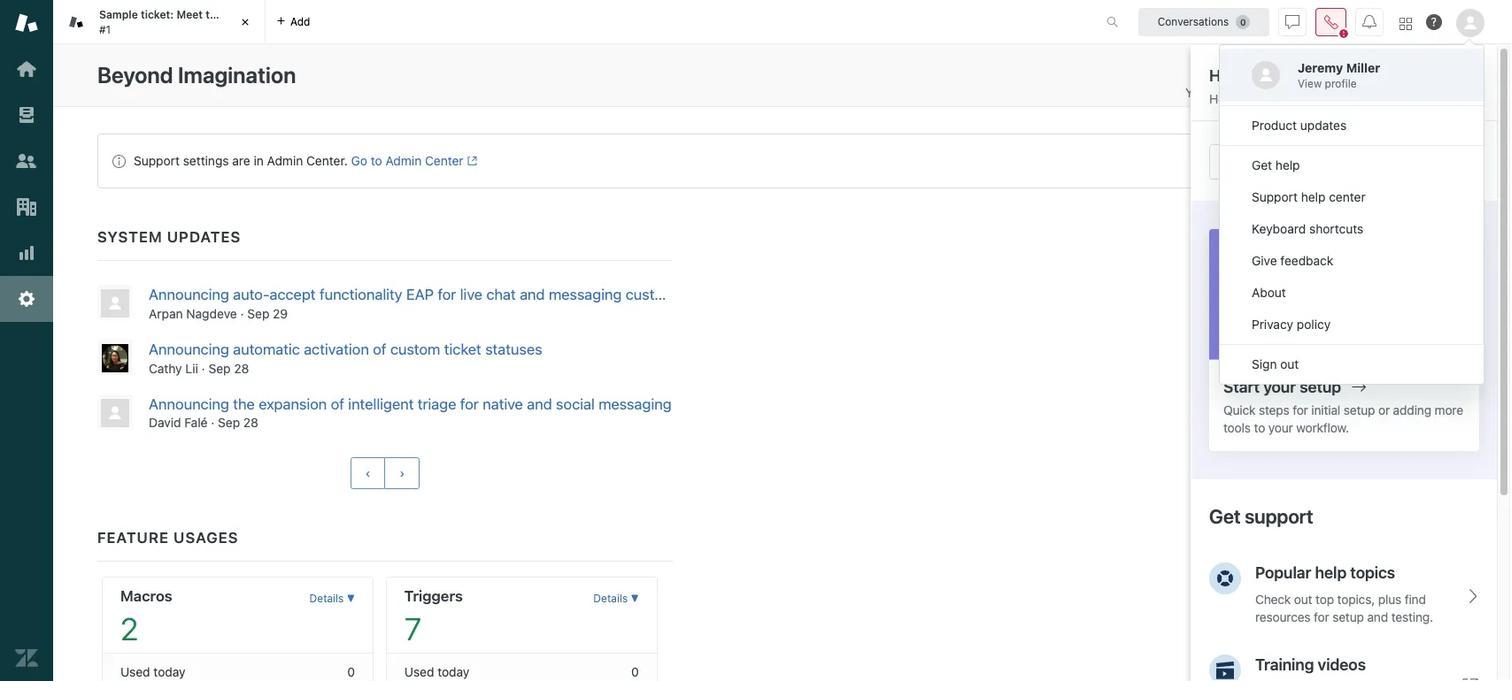 Task type: locate. For each thing, give the bounding box(es) containing it.
of
[[373, 341, 386, 358], [331, 395, 344, 413]]

2 details ▼ from the left
[[593, 593, 639, 606]]

add button
[[266, 0, 321, 43]]

1 vertical spatial and
[[527, 395, 552, 413]]

view
[[1298, 77, 1322, 90]]

2 vertical spatial sep
[[218, 416, 240, 431]]

0 vertical spatial avatar image
[[1456, 9, 1485, 37]]

system
[[97, 228, 163, 246]]

for right triage
[[460, 395, 479, 413]]

1 horizontal spatial support
[[1252, 189, 1298, 204]]

tab
[[53, 0, 266, 44]]

david
[[149, 416, 181, 431]]

the
[[206, 8, 223, 21], [233, 395, 255, 413]]

1 admin from the left
[[267, 153, 303, 168]]

menu
[[1219, 44, 1485, 385]]

details for 2
[[309, 593, 344, 606]]

1 vertical spatial support
[[1252, 189, 1298, 204]]

details ▼
[[309, 593, 355, 606], [593, 593, 639, 606]]

sep down auto-
[[247, 306, 269, 321]]

privacy policy menu item
[[1220, 309, 1484, 341]]

0 horizontal spatial today
[[154, 665, 186, 680]]

and
[[520, 286, 545, 304], [527, 395, 552, 413]]

product updates menu item
[[1220, 110, 1484, 142]]

in
[[1323, 85, 1333, 100], [254, 153, 264, 168]]

1 horizontal spatial the
[[233, 395, 255, 413]]

used for 7
[[404, 665, 434, 680]]

0 horizontal spatial ▼
[[347, 593, 355, 606]]

ticket right custom
[[444, 341, 481, 358]]

menu containing jeremy miller
[[1219, 44, 1485, 385]]

admin left center. at the left top of page
[[267, 153, 303, 168]]

avatar image
[[1456, 9, 1485, 37], [1252, 61, 1280, 89]]

)
[[1449, 85, 1454, 100]]

privacy
[[1252, 317, 1293, 332]]

› button
[[385, 458, 420, 490]]

0 horizontal spatial used
[[120, 665, 150, 680]]

used today down 7 in the left of the page
[[404, 665, 470, 680]]

0 vertical spatial help
[[1276, 158, 1300, 173]]

today down the macros 2
[[154, 665, 186, 680]]

0 horizontal spatial of
[[331, 395, 344, 413]]

conversations
[[1158, 15, 1229, 28]]

0 vertical spatial of
[[373, 341, 386, 358]]

0 vertical spatial ticket
[[225, 8, 255, 21]]

0 horizontal spatial ticket
[[225, 8, 255, 21]]

auto-
[[233, 286, 270, 304]]

customers image
[[15, 150, 38, 173]]

keyboard shortcuts
[[1252, 221, 1364, 236]]

messaging left customers
[[549, 286, 622, 304]]

0 horizontal spatial avatar image
[[1252, 61, 1280, 89]]

messaging
[[549, 286, 622, 304], [599, 395, 672, 413]]

support left settings
[[134, 153, 180, 168]]

ticket right meet
[[225, 8, 255, 21]]

hosted
[[1280, 85, 1319, 100]]

0 vertical spatial support
[[134, 153, 180, 168]]

0 horizontal spatial admin
[[267, 153, 303, 168]]

1 horizontal spatial details ▼
[[593, 593, 639, 606]]

1 horizontal spatial admin
[[386, 153, 422, 168]]

›
[[400, 467, 405, 481]]

views image
[[15, 104, 38, 127]]

sep right lii
[[208, 361, 231, 376]]

used today down 2
[[120, 665, 186, 680]]

0 horizontal spatial in
[[254, 153, 264, 168]]

0 vertical spatial for
[[438, 286, 456, 304]]

announcing for announcing auto-accept functionality eap for live chat and messaging customers
[[149, 286, 229, 304]]

0 vertical spatial and
[[520, 286, 545, 304]]

support down get help
[[1252, 189, 1298, 204]]

0
[[347, 665, 355, 680], [631, 665, 639, 680]]

and right chat
[[520, 286, 545, 304]]

beyond imagination
[[97, 62, 296, 88]]

announcing
[[149, 286, 229, 304], [149, 341, 229, 358], [149, 395, 229, 413]]

expansion
[[259, 395, 327, 413]]

add
[[290, 15, 310, 28]]

and left social
[[527, 395, 552, 413]]

1 horizontal spatial avatar image
[[1456, 9, 1485, 37]]

main element
[[0, 0, 53, 682]]

0 horizontal spatial support
[[134, 153, 180, 168]]

1 vertical spatial the
[[233, 395, 255, 413]]

28 for the
[[243, 416, 258, 431]]

close image
[[236, 13, 254, 31]]

28 right "falé"
[[243, 416, 258, 431]]

the right meet
[[206, 8, 223, 21]]

1 horizontal spatial used today
[[404, 665, 470, 680]]

0 horizontal spatial 0
[[347, 665, 355, 680]]

1 today from the left
[[154, 665, 186, 680]]

0 horizontal spatial help
[[1276, 158, 1300, 173]]

avatar image left view
[[1252, 61, 1280, 89]]

for left live in the top left of the page
[[438, 286, 456, 304]]

1 used from the left
[[120, 665, 150, 680]]

status
[[97, 134, 1454, 189]]

(
[[1380, 85, 1385, 100]]

get started image
[[15, 58, 38, 81]]

support settings are in admin center.
[[134, 153, 348, 168]]

▼ for 2
[[347, 593, 355, 606]]

1 vertical spatial for
[[460, 395, 479, 413]]

pod 23 link
[[1336, 85, 1380, 100]]

1 vertical spatial announcing
[[149, 341, 229, 358]]

today
[[154, 665, 186, 680], [438, 665, 470, 680]]

messaging right social
[[599, 395, 672, 413]]

0 vertical spatial the
[[206, 8, 223, 21]]

0 horizontal spatial for
[[438, 286, 456, 304]]

is
[[1267, 85, 1277, 100]]

0 vertical spatial in
[[1323, 85, 1333, 100]]

ticket:
[[141, 8, 174, 21]]

button displays agent's chat status as invisible. image
[[1285, 15, 1300, 29]]

keyboard shortcuts menu item
[[1220, 213, 1484, 245]]

2 vertical spatial announcing
[[149, 395, 229, 413]]

sep 28 for automatic
[[208, 361, 249, 376]]

details for 7
[[593, 593, 628, 606]]

1 ▼ from the left
[[347, 593, 355, 606]]

1 horizontal spatial of
[[373, 341, 386, 358]]

nagdeve
[[186, 306, 237, 321]]

1 details from the left
[[309, 593, 344, 606]]

sep 28 right "falé"
[[218, 416, 258, 431]]

28
[[234, 361, 249, 376], [243, 416, 258, 431]]

1 horizontal spatial used
[[404, 665, 434, 680]]

1 used today from the left
[[120, 665, 186, 680]]

1 vertical spatial avatar image
[[1252, 61, 1280, 89]]

0 vertical spatial sep 28
[[208, 361, 249, 376]]

2 used today from the left
[[404, 665, 470, 680]]

help right get
[[1276, 158, 1300, 173]]

out
[[1280, 357, 1299, 372]]

used down 7 in the left of the page
[[404, 665, 434, 680]]

announcing for announcing automatic activation of custom ticket statuses
[[149, 341, 229, 358]]

sep
[[247, 306, 269, 321], [208, 361, 231, 376], [218, 416, 240, 431]]

policy
[[1297, 317, 1331, 332]]

sep for auto-
[[247, 306, 269, 321]]

0 vertical spatial announcing
[[149, 286, 229, 304]]

sep 28 right lii
[[208, 361, 249, 376]]

for
[[438, 286, 456, 304], [460, 395, 479, 413]]

go to admin center link
[[351, 153, 477, 168]]

imagination
[[178, 62, 296, 88]]

sep for the
[[218, 416, 240, 431]]

give feedback
[[1252, 253, 1333, 268]]

2 used from the left
[[404, 665, 434, 680]]

sep right "falé"
[[218, 416, 240, 431]]

0 horizontal spatial details ▼
[[309, 593, 355, 606]]

avatar image right the get help icon
[[1456, 9, 1485, 37]]

triggers
[[404, 588, 463, 606]]

support
[[134, 153, 180, 168], [1252, 189, 1298, 204]]

live
[[460, 286, 483, 304]]

1 horizontal spatial details
[[593, 593, 628, 606]]

go to admin center
[[351, 153, 464, 168]]

system updates
[[97, 228, 241, 246]]

custom
[[390, 341, 440, 358]]

2 ▼ from the left
[[631, 593, 639, 606]]

1 0 from the left
[[347, 665, 355, 680]]

support inside status
[[134, 153, 180, 168]]

details
[[309, 593, 344, 606], [593, 593, 628, 606]]

2 announcing from the top
[[149, 341, 229, 358]]

3 announcing from the top
[[149, 395, 229, 413]]

2
[[120, 611, 138, 647]]

0 vertical spatial 28
[[234, 361, 249, 376]]

of left "intelligent"
[[331, 395, 344, 413]]

1 details ▼ from the left
[[309, 593, 355, 606]]

announcing up the arpan nagdeve
[[149, 286, 229, 304]]

0 horizontal spatial the
[[206, 8, 223, 21]]

28 for automatic
[[234, 361, 249, 376]]

accept
[[270, 286, 316, 304]]

the left expansion
[[233, 395, 255, 413]]

ticket
[[225, 8, 255, 21], [444, 341, 481, 358]]

help
[[1276, 158, 1300, 173], [1301, 189, 1326, 204]]

1 horizontal spatial ▼
[[631, 593, 639, 606]]

1 vertical spatial sep
[[208, 361, 231, 376]]

functionality
[[319, 286, 402, 304]]

help for get
[[1276, 158, 1300, 173]]

1 horizontal spatial help
[[1301, 189, 1326, 204]]

1 horizontal spatial today
[[438, 665, 470, 680]]

shortcuts
[[1309, 221, 1364, 236]]

2 details from the left
[[593, 593, 628, 606]]

sample ticket: meet the ticket #1
[[99, 8, 255, 36]]

macros 2
[[120, 588, 172, 647]]

1 horizontal spatial ticket
[[444, 341, 481, 358]]

avatar image inside menu
[[1252, 61, 1280, 89]]

go
[[351, 153, 367, 168]]

today down triggers 7
[[438, 665, 470, 680]]

in right are
[[254, 153, 264, 168]]

announcing up lii
[[149, 341, 229, 358]]

announcing automatic activation of custom ticket statuses
[[149, 341, 542, 358]]

used
[[120, 665, 150, 680], [404, 665, 434, 680]]

help inside menu item
[[1276, 158, 1300, 173]]

1 vertical spatial help
[[1301, 189, 1326, 204]]

0 horizontal spatial details
[[309, 593, 344, 606]]

help inside menu item
[[1301, 189, 1326, 204]]

announcing up "falé"
[[149, 395, 229, 413]]

about menu item
[[1220, 277, 1484, 309]]

center.
[[306, 153, 348, 168]]

2 0 from the left
[[631, 665, 639, 680]]

1 announcing from the top
[[149, 286, 229, 304]]

1 vertical spatial 28
[[243, 416, 258, 431]]

of left custom
[[373, 341, 386, 358]]

eap
[[406, 286, 434, 304]]

miller
[[1346, 60, 1380, 75]]

0 horizontal spatial used today
[[120, 665, 186, 680]]

0 vertical spatial sep
[[247, 306, 269, 321]]

1 horizontal spatial 0
[[631, 665, 639, 680]]

statuses
[[485, 341, 542, 358]]

1 vertical spatial in
[[254, 153, 264, 168]]

23
[[1362, 85, 1377, 100]]

in left pod at the top right
[[1323, 85, 1333, 100]]

about
[[1252, 285, 1286, 300]]

used today for 7
[[404, 665, 470, 680]]

1 vertical spatial sep 28
[[218, 416, 258, 431]]

28 down "automatic"
[[234, 361, 249, 376]]

2 today from the left
[[438, 665, 470, 680]]

support inside menu item
[[1252, 189, 1298, 204]]

and for chat
[[520, 286, 545, 304]]

1 vertical spatial of
[[331, 395, 344, 413]]

admin right to
[[386, 153, 422, 168]]

1 horizontal spatial in
[[1323, 85, 1333, 100]]

used down 2
[[120, 665, 150, 680]]

beyondimaginationhelp
[[1231, 65, 1370, 80]]

help up keyboard shortcuts
[[1301, 189, 1326, 204]]

▼
[[347, 593, 355, 606], [631, 593, 639, 606]]

7
[[404, 611, 421, 647]]

privacy policy
[[1252, 317, 1331, 332]]



Task type: describe. For each thing, give the bounding box(es) containing it.
status containing support settings are in admin center.
[[97, 134, 1454, 189]]

0 for 7
[[631, 665, 639, 680]]

meet
[[177, 8, 203, 21]]

triggers 7
[[404, 588, 463, 647]]

support for support help center
[[1252, 189, 1298, 204]]

help for support
[[1301, 189, 1326, 204]]

organizations image
[[15, 196, 38, 219]]

feedback
[[1280, 253, 1333, 268]]

triage
[[418, 395, 456, 413]]

profile
[[1325, 77, 1357, 90]]

product updates
[[1252, 118, 1347, 133]]

view status link
[[1385, 85, 1449, 100]]

center
[[425, 153, 464, 168]]

updates
[[1300, 118, 1347, 133]]

get help
[[1252, 158, 1300, 173]]

1 horizontal spatial for
[[460, 395, 479, 413]]

tab containing sample ticket: meet the ticket
[[53, 0, 266, 44]]

activation
[[304, 341, 369, 358]]

0 for 2
[[347, 665, 355, 680]]

support help center
[[1252, 189, 1366, 204]]

zendesk support image
[[15, 12, 38, 35]]

‹ button
[[350, 458, 386, 490]]

your
[[1185, 85, 1211, 100]]

jeremy miller view profile
[[1298, 60, 1380, 90]]

the inside sample ticket: meet the ticket #1
[[206, 8, 223, 21]]

sep 28 for the
[[218, 416, 258, 431]]

tabs tab list
[[53, 0, 1088, 44]]

status
[[1414, 85, 1449, 100]]

2 admin from the left
[[386, 153, 422, 168]]

notifications image
[[1362, 15, 1377, 29]]

1 vertical spatial ticket
[[444, 341, 481, 358]]

get help menu item
[[1220, 150, 1484, 181]]

#1
[[99, 23, 111, 36]]

zendesk image
[[15, 647, 38, 670]]

cathy lii
[[149, 361, 198, 376]]

jeremy
[[1298, 60, 1343, 75]]

cathy
[[149, 361, 182, 376]]

to
[[371, 153, 382, 168]]

‹
[[365, 467, 371, 481]]

used for 2
[[120, 665, 150, 680]]

support for support settings are in admin center.
[[134, 153, 180, 168]]

david falé
[[149, 416, 208, 431]]

are
[[232, 153, 250, 168]]

social
[[556, 395, 595, 413]]

native
[[483, 395, 523, 413]]

▼ for 7
[[631, 593, 639, 606]]

pod
[[1336, 85, 1358, 100]]

sign out menu item
[[1220, 349, 1484, 381]]

of for custom
[[373, 341, 386, 358]]

sample
[[99, 8, 138, 21]]

get
[[1252, 158, 1272, 173]]

intelligent
[[348, 395, 414, 413]]

sep for automatic
[[208, 361, 231, 376]]

beyond
[[97, 62, 173, 88]]

sep 29
[[247, 306, 288, 321]]

sign
[[1252, 357, 1277, 372]]

chat
[[486, 286, 516, 304]]

today for 7
[[438, 665, 470, 680]]

in inside the beyondimaginationhelp .zendesk.com your zendesk is hosted in pod 23 ( view status )
[[1323, 85, 1333, 100]]

0 vertical spatial messaging
[[549, 286, 622, 304]]

falé
[[184, 416, 208, 431]]

arpan nagdeve
[[149, 306, 237, 321]]

automatic
[[233, 341, 300, 358]]

give
[[1252, 253, 1277, 268]]

zendesk products image
[[1400, 17, 1412, 30]]

reporting image
[[15, 242, 38, 265]]

macros
[[120, 588, 172, 606]]

center
[[1329, 189, 1366, 204]]

feature usages
[[97, 530, 239, 547]]

admin image
[[15, 288, 38, 311]]

zendesk
[[1215, 85, 1264, 100]]

give feedback menu item
[[1220, 245, 1484, 277]]

updates
[[167, 228, 241, 246]]

1 vertical spatial messaging
[[599, 395, 672, 413]]

usages
[[174, 530, 239, 547]]

feature
[[97, 530, 169, 547]]

used today for 2
[[120, 665, 186, 680]]

keyboard
[[1252, 221, 1306, 236]]

lii
[[185, 361, 198, 376]]

.zendesk.com
[[1370, 65, 1454, 80]]

view
[[1385, 85, 1410, 100]]

(opens in a new tab) image
[[464, 156, 477, 167]]

details ▼ for 2
[[309, 593, 355, 606]]

get help image
[[1426, 14, 1442, 30]]

announcing the expansion of intelligent triage for native and social messaging
[[149, 395, 672, 413]]

settings
[[183, 153, 229, 168]]

announcing for announcing the expansion of intelligent triage for native and social messaging
[[149, 395, 229, 413]]

of for intelligent
[[331, 395, 344, 413]]

beyondimaginationhelp .zendesk.com your zendesk is hosted in pod 23 ( view status )
[[1185, 65, 1454, 100]]

conversations button
[[1138, 8, 1269, 36]]

29
[[273, 306, 288, 321]]

sign out
[[1252, 357, 1299, 372]]

ticket inside sample ticket: meet the ticket #1
[[225, 8, 255, 21]]

details ▼ for 7
[[593, 593, 639, 606]]

product
[[1252, 118, 1297, 133]]

arpan
[[149, 306, 183, 321]]

today for 2
[[154, 665, 186, 680]]

and for native
[[527, 395, 552, 413]]

customers
[[626, 286, 697, 304]]

support help center menu item
[[1220, 181, 1484, 213]]



Task type: vqa. For each thing, say whether or not it's contained in the screenshot.
New Password
no



